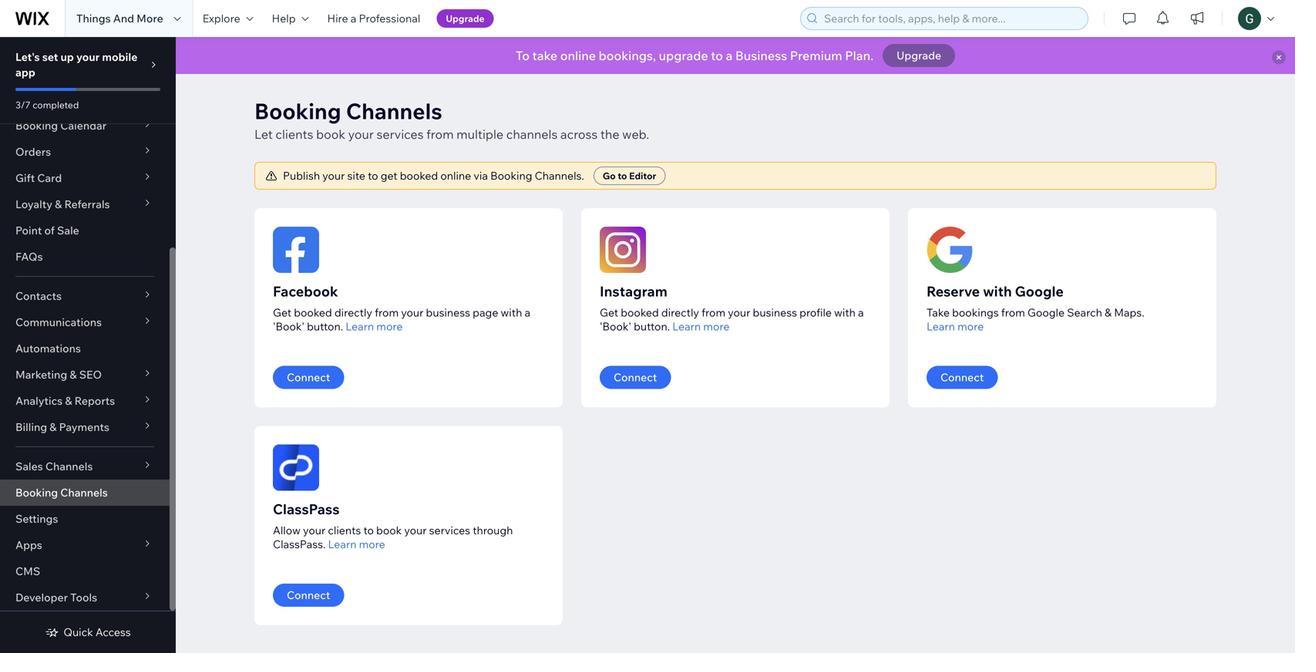 Task type: locate. For each thing, give the bounding box(es) containing it.
button. down facebook
[[307, 320, 343, 333]]

services left through
[[429, 524, 470, 537]]

book
[[316, 126, 345, 142], [376, 524, 402, 537]]

channels for booking channels let clients book your services from multiple channels across the web.
[[346, 98, 442, 125]]

1 horizontal spatial get
[[600, 306, 619, 319]]

your inside get booked directly from your business profile with a 'book' button.
[[728, 306, 751, 319]]

0 horizontal spatial 'book'
[[273, 320, 305, 333]]

2 get from the left
[[600, 306, 619, 319]]

upgrade button down search for tools, apps, help & more... field
[[883, 44, 956, 67]]

online right take on the left top
[[560, 48, 596, 63]]

with inside "get booked directly from your business page with a 'book' button."
[[501, 306, 522, 319]]

help
[[272, 12, 296, 25]]

1 horizontal spatial with
[[834, 306, 856, 319]]

'book' for instagram
[[600, 320, 632, 333]]

a right the page
[[525, 306, 531, 319]]

button. down instagram on the top of page
[[634, 320, 670, 333]]

upgrade right professional
[[446, 13, 485, 24]]

channels down the sales channels dropdown button
[[60, 486, 108, 499]]

& inside dropdown button
[[70, 368, 77, 381]]

channels inside the sales channels dropdown button
[[45, 460, 93, 473]]

business left the page
[[426, 306, 470, 319]]

clients
[[276, 126, 313, 142], [328, 524, 361, 537]]

to
[[516, 48, 530, 63]]

2 vertical spatial channels
[[60, 486, 108, 499]]

booking right 'via'
[[491, 169, 532, 182]]

& left "reports"
[[65, 394, 72, 408]]

booking calendar
[[15, 119, 107, 132]]

the
[[601, 126, 620, 142]]

1 horizontal spatial clients
[[328, 524, 361, 537]]

online left 'via'
[[441, 169, 471, 182]]

& left seo
[[70, 368, 77, 381]]

things and more
[[76, 12, 163, 25]]

a inside alert
[[726, 48, 733, 63]]

2 'book' from the left
[[600, 320, 632, 333]]

premium
[[790, 48, 843, 63]]

a inside "get booked directly from your business page with a 'book' button."
[[525, 306, 531, 319]]

get inside get booked directly from your business profile with a 'book' button.
[[600, 306, 619, 319]]

booking for booking calendar
[[15, 119, 58, 132]]

directly
[[335, 306, 372, 319], [662, 306, 699, 319]]

business
[[426, 306, 470, 319], [753, 306, 797, 319]]

business
[[736, 48, 787, 63]]

allow
[[273, 524, 301, 537]]

settings
[[15, 512, 58, 526]]

1 vertical spatial upgrade button
[[883, 44, 956, 67]]

services for channels
[[377, 126, 424, 142]]

get
[[273, 306, 292, 319], [600, 306, 619, 319]]

2 directly from the left
[[662, 306, 699, 319]]

services
[[377, 126, 424, 142], [429, 524, 470, 537]]

1 horizontal spatial upgrade
[[897, 49, 942, 62]]

learn more link for facebook
[[346, 320, 403, 334]]

0 vertical spatial upgrade
[[446, 13, 485, 24]]

business for instagram
[[753, 306, 797, 319]]

book inside booking channels let clients book your services from multiple channels across the web.
[[316, 126, 345, 142]]

button. for instagram
[[634, 320, 670, 333]]

0 horizontal spatial upgrade button
[[437, 9, 494, 28]]

more for classpass
[[359, 537, 385, 551]]

a left business at the right top of page
[[726, 48, 733, 63]]

analytics & reports
[[15, 394, 115, 408]]

1 business from the left
[[426, 306, 470, 319]]

1 get from the left
[[273, 306, 292, 319]]

button. inside get booked directly from your business profile with a 'book' button.
[[634, 320, 670, 333]]

0 vertical spatial online
[[560, 48, 596, 63]]

booking inside dropdown button
[[15, 119, 58, 132]]

1 vertical spatial clients
[[328, 524, 361, 537]]

communications button
[[0, 309, 170, 335]]

your inside "get booked directly from your business page with a 'book' button."
[[401, 306, 424, 319]]

1 horizontal spatial book
[[376, 524, 402, 537]]

1 horizontal spatial services
[[429, 524, 470, 537]]

learn more link
[[346, 320, 403, 334], [673, 320, 730, 334], [927, 320, 984, 334], [328, 537, 385, 551]]

learn for classpass
[[328, 537, 357, 551]]

booking up settings
[[15, 486, 58, 499]]

services up get
[[377, 126, 424, 142]]

let's set up your mobile app
[[15, 50, 138, 79]]

1 horizontal spatial 'book'
[[600, 320, 632, 333]]

directly down instagram on the top of page
[[662, 306, 699, 319]]

'book' down facebook
[[273, 320, 305, 333]]

booked down instagram on the top of page
[[621, 306, 659, 319]]

& inside dropdown button
[[50, 420, 57, 434]]

booking up let
[[254, 98, 341, 125]]

channels up booking channels
[[45, 460, 93, 473]]

learn more for instagram
[[673, 320, 730, 333]]

channels inside booking channels link
[[60, 486, 108, 499]]

1 horizontal spatial button.
[[634, 320, 670, 333]]

apps
[[15, 538, 42, 552]]

booked right get
[[400, 169, 438, 182]]

billing
[[15, 420, 47, 434]]

channels up get
[[346, 98, 442, 125]]

clients inside allow your clients to book your services through classpass.
[[328, 524, 361, 537]]

classpass
[[273, 500, 340, 518]]

2 horizontal spatial with
[[983, 283, 1012, 300]]

directly inside "get booked directly from your business page with a 'book' button."
[[335, 306, 372, 319]]

upgrade button inside alert
[[883, 44, 956, 67]]

0 horizontal spatial with
[[501, 306, 522, 319]]

0 horizontal spatial get
[[273, 306, 292, 319]]

0 vertical spatial upgrade button
[[437, 9, 494, 28]]

hire
[[327, 12, 348, 25]]

profile
[[800, 306, 832, 319]]

reports
[[75, 394, 115, 408]]

more
[[137, 12, 163, 25]]

0 horizontal spatial book
[[316, 126, 345, 142]]

booked inside get booked directly from your business profile with a 'book' button.
[[621, 306, 659, 319]]

of
[[44, 224, 55, 237]]

tools
[[70, 591, 97, 604]]

1 'book' from the left
[[273, 320, 305, 333]]

sidebar element
[[0, 0, 176, 653]]

0 horizontal spatial directly
[[335, 306, 372, 319]]

button.
[[307, 320, 343, 333], [634, 320, 670, 333]]

0 horizontal spatial business
[[426, 306, 470, 319]]

& inside reserve with google take bookings from google search & maps. learn more
[[1105, 306, 1112, 319]]

0 vertical spatial channels
[[346, 98, 442, 125]]

button. inside "get booked directly from your business page with a 'book' button."
[[307, 320, 343, 333]]

help button
[[263, 0, 318, 37]]

clients inside booking channels let clients book your services from multiple channels across the web.
[[276, 126, 313, 142]]

let's
[[15, 50, 40, 64]]

sales
[[15, 460, 43, 473]]

1 button. from the left
[[307, 320, 343, 333]]

2 horizontal spatial booked
[[621, 306, 659, 319]]

& right billing on the bottom left
[[50, 420, 57, 434]]

explore
[[203, 12, 240, 25]]

to
[[711, 48, 723, 63], [368, 169, 378, 182], [618, 170, 627, 182], [364, 524, 374, 537]]

directly down facebook
[[335, 306, 372, 319]]

1 vertical spatial google
[[1028, 306, 1065, 319]]

'book' down instagram on the top of page
[[600, 320, 632, 333]]

book for channels
[[316, 126, 345, 142]]

& for reports
[[65, 394, 72, 408]]

3/7 completed
[[15, 99, 79, 111]]

0 horizontal spatial services
[[377, 126, 424, 142]]

'book' inside "get booked directly from your business page with a 'book' button."
[[273, 320, 305, 333]]

a right the profile
[[858, 306, 864, 319]]

'book' inside get booked directly from your business profile with a 'book' button.
[[600, 320, 632, 333]]

1 vertical spatial online
[[441, 169, 471, 182]]

1 horizontal spatial online
[[560, 48, 596, 63]]

to take online bookings, upgrade to a business premium plan. alert
[[176, 37, 1295, 74]]

learn more
[[346, 320, 403, 333], [673, 320, 730, 333], [328, 537, 385, 551]]

sales channels button
[[0, 453, 170, 480]]

publish
[[283, 169, 320, 182]]

with up bookings
[[983, 283, 1012, 300]]

upgrade
[[659, 48, 708, 63]]

orders
[[15, 145, 51, 158]]

& for payments
[[50, 420, 57, 434]]

learn more for facebook
[[346, 320, 403, 333]]

& left "maps."
[[1105, 306, 1112, 319]]

1 vertical spatial channels
[[45, 460, 93, 473]]

sales channels
[[15, 460, 93, 473]]

more inside reserve with google take bookings from google search & maps. learn more
[[958, 320, 984, 333]]

& right the loyalty
[[55, 197, 62, 211]]

channels
[[346, 98, 442, 125], [45, 460, 93, 473], [60, 486, 108, 499]]

with
[[983, 283, 1012, 300], [501, 306, 522, 319], [834, 306, 856, 319]]

get inside "get booked directly from your business page with a 'book' button."
[[273, 306, 292, 319]]

things
[[76, 12, 111, 25]]

hire a professional link
[[318, 0, 430, 37]]

publish your site to get booked online via booking channels.
[[283, 169, 584, 182]]

clients down the classpass
[[328, 524, 361, 537]]

directly inside get booked directly from your business profile with a 'book' button.
[[662, 306, 699, 319]]

2 button. from the left
[[634, 320, 670, 333]]

a inside get booked directly from your business profile with a 'book' button.
[[858, 306, 864, 319]]

apps button
[[0, 532, 170, 558]]

calendar
[[60, 119, 107, 132]]

to inside allow your clients to book your services through classpass.
[[364, 524, 374, 537]]

channels inside booking channels let clients book your services from multiple channels across the web.
[[346, 98, 442, 125]]

booked
[[400, 169, 438, 182], [294, 306, 332, 319], [621, 306, 659, 319]]

services inside allow your clients to book your services through classpass.
[[429, 524, 470, 537]]

1 horizontal spatial directly
[[662, 306, 699, 319]]

to inside button
[[618, 170, 627, 182]]

business left the profile
[[753, 306, 797, 319]]

1 horizontal spatial business
[[753, 306, 797, 319]]

1 vertical spatial upgrade
[[897, 49, 942, 62]]

point
[[15, 224, 42, 237]]

booking calendar button
[[0, 113, 170, 139]]

get down facebook
[[273, 306, 292, 319]]

with right the profile
[[834, 306, 856, 319]]

booking down 3/7 completed
[[15, 119, 58, 132]]

channels for sales channels
[[45, 460, 93, 473]]

get down instagram on the top of page
[[600, 306, 619, 319]]

booking inside booking channels let clients book your services from multiple channels across the web.
[[254, 98, 341, 125]]

clients right let
[[276, 126, 313, 142]]

multiple
[[457, 126, 504, 142]]

from
[[427, 126, 454, 142], [375, 306, 399, 319], [702, 306, 726, 319], [1002, 306, 1025, 319]]

bookings,
[[599, 48, 656, 63]]

services for your
[[429, 524, 470, 537]]

booked for instagram
[[621, 306, 659, 319]]

analytics
[[15, 394, 63, 408]]

with right the page
[[501, 306, 522, 319]]

with for instagram
[[834, 306, 856, 319]]

'book'
[[273, 320, 305, 333], [600, 320, 632, 333]]

0 vertical spatial book
[[316, 126, 345, 142]]

button. for facebook
[[307, 320, 343, 333]]

point of sale
[[15, 224, 79, 237]]

developer tools
[[15, 591, 97, 604]]

to inside alert
[[711, 48, 723, 63]]

loyalty
[[15, 197, 52, 211]]

facebook
[[273, 283, 338, 300]]

business inside get booked directly from your business profile with a 'book' button.
[[753, 306, 797, 319]]

2 business from the left
[[753, 306, 797, 319]]

0 horizontal spatial button.
[[307, 320, 343, 333]]

0 vertical spatial services
[[377, 126, 424, 142]]

0 horizontal spatial online
[[441, 169, 471, 182]]

take
[[533, 48, 558, 63]]

to take online bookings, upgrade to a business premium plan.
[[516, 48, 874, 63]]

your inside let's set up your mobile app
[[76, 50, 100, 64]]

get for facebook
[[273, 306, 292, 319]]

from inside "get booked directly from your business page with a 'book' button."
[[375, 306, 399, 319]]

0 horizontal spatial clients
[[276, 126, 313, 142]]

page
[[473, 306, 498, 319]]

connect button
[[273, 366, 344, 389], [600, 366, 671, 389], [927, 366, 998, 389], [273, 584, 344, 607]]

booked down facebook
[[294, 306, 332, 319]]

0 horizontal spatial upgrade
[[446, 13, 485, 24]]

upgrade button right professional
[[437, 9, 494, 28]]

upgrade down search for tools, apps, help & more... field
[[897, 49, 942, 62]]

booked inside "get booked directly from your business page with a 'book' button."
[[294, 306, 332, 319]]

quick
[[63, 625, 93, 639]]

1 horizontal spatial upgrade button
[[883, 44, 956, 67]]

& for seo
[[70, 368, 77, 381]]

with inside get booked directly from your business profile with a 'book' button.
[[834, 306, 856, 319]]

1 vertical spatial book
[[376, 524, 402, 537]]

0 vertical spatial clients
[[276, 126, 313, 142]]

0 horizontal spatial booked
[[294, 306, 332, 319]]

1 vertical spatial services
[[429, 524, 470, 537]]

business inside "get booked directly from your business page with a 'book' button."
[[426, 306, 470, 319]]

services inside booking channels let clients book your services from multiple channels across the web.
[[377, 126, 424, 142]]

1 directly from the left
[[335, 306, 372, 319]]

learn more for classpass
[[328, 537, 385, 551]]

upgrade inside alert
[[897, 49, 942, 62]]

gift card button
[[0, 165, 170, 191]]

analytics & reports button
[[0, 388, 170, 414]]

book inside allow your clients to book your services through classpass.
[[376, 524, 402, 537]]



Task type: vqa. For each thing, say whether or not it's contained in the screenshot.


Task type: describe. For each thing, give the bounding box(es) containing it.
directly for instagram
[[662, 306, 699, 319]]

bookings
[[952, 306, 999, 319]]

via
[[474, 169, 488, 182]]

and
[[113, 12, 134, 25]]

with for facebook
[[501, 306, 522, 319]]

loyalty & referrals
[[15, 197, 110, 211]]

through
[[473, 524, 513, 537]]

allow your clients to book your services through classpass.
[[273, 524, 513, 551]]

from inside get booked directly from your business profile with a 'book' button.
[[702, 306, 726, 319]]

connect for facebook
[[287, 371, 330, 384]]

booking channels
[[15, 486, 108, 499]]

business for facebook
[[426, 306, 470, 319]]

contacts
[[15, 289, 62, 303]]

marketing & seo
[[15, 368, 102, 381]]

learn more link for reserve with google
[[927, 320, 984, 334]]

settings link
[[0, 506, 170, 532]]

plan.
[[845, 48, 874, 63]]

booking for booking channels
[[15, 486, 58, 499]]

your inside booking channels let clients book your services from multiple channels across the web.
[[348, 126, 374, 142]]

learn for instagram
[[673, 320, 701, 333]]

referrals
[[64, 197, 110, 211]]

search
[[1067, 306, 1103, 319]]

'book' for facebook
[[273, 320, 305, 333]]

go to editor
[[603, 170, 656, 182]]

get
[[381, 169, 398, 182]]

connect button for reserve with google
[[927, 366, 998, 389]]

1 horizontal spatial booked
[[400, 169, 438, 182]]

3/7
[[15, 99, 30, 111]]

booking for booking channels let clients book your services from multiple channels across the web.
[[254, 98, 341, 125]]

channels.
[[535, 169, 584, 182]]

gift
[[15, 171, 35, 185]]

instagram
[[600, 283, 668, 300]]

upgrade for upgrade button inside the alert
[[897, 49, 942, 62]]

maps.
[[1114, 306, 1145, 319]]

booking channels link
[[0, 480, 170, 506]]

billing & payments
[[15, 420, 109, 434]]

automations link
[[0, 335, 170, 362]]

connect for reserve with google
[[941, 371, 984, 384]]

cms
[[15, 564, 40, 578]]

let
[[254, 126, 273, 142]]

from inside reserve with google take bookings from google search & maps. learn more
[[1002, 306, 1025, 319]]

Search for tools, apps, help & more... field
[[820, 8, 1083, 29]]

payments
[[59, 420, 109, 434]]

go
[[603, 170, 616, 182]]

from inside booking channels let clients book your services from multiple channels across the web.
[[427, 126, 454, 142]]

developer
[[15, 591, 68, 604]]

learn more link for instagram
[[673, 320, 730, 334]]

point of sale link
[[0, 217, 170, 244]]

mobile
[[102, 50, 138, 64]]

learn for facebook
[[346, 320, 374, 333]]

take
[[927, 306, 950, 319]]

faqs
[[15, 250, 43, 263]]

online inside to take online bookings, upgrade to a business premium plan. alert
[[560, 48, 596, 63]]

quick access
[[63, 625, 131, 639]]

loyalty & referrals button
[[0, 191, 170, 217]]

book for your
[[376, 524, 402, 537]]

web.
[[622, 126, 649, 142]]

automations
[[15, 342, 81, 355]]

professional
[[359, 12, 421, 25]]

card
[[37, 171, 62, 185]]

hire a professional
[[327, 12, 421, 25]]

with inside reserve with google take bookings from google search & maps. learn more
[[983, 283, 1012, 300]]

marketing
[[15, 368, 67, 381]]

directly for facebook
[[335, 306, 372, 319]]

get booked directly from your business profile with a 'book' button.
[[600, 306, 864, 333]]

a right the hire
[[351, 12, 357, 25]]

more for instagram
[[703, 320, 730, 333]]

set
[[42, 50, 58, 64]]

channels for booking channels
[[60, 486, 108, 499]]

connect button for facebook
[[273, 366, 344, 389]]

across
[[561, 126, 598, 142]]

channels
[[506, 126, 558, 142]]

faqs link
[[0, 244, 170, 270]]

connect button for classpass
[[273, 584, 344, 607]]

booked for facebook
[[294, 306, 332, 319]]

upgrade for left upgrade button
[[446, 13, 485, 24]]

access
[[95, 625, 131, 639]]

seo
[[79, 368, 102, 381]]

connect for classpass
[[287, 588, 330, 602]]

quick access button
[[45, 625, 131, 639]]

connect for instagram
[[614, 371, 657, 384]]

billing & payments button
[[0, 414, 170, 440]]

app
[[15, 66, 35, 79]]

contacts button
[[0, 283, 170, 309]]

connect button for instagram
[[600, 366, 671, 389]]

reserve
[[927, 283, 980, 300]]

get for instagram
[[600, 306, 619, 319]]

more for facebook
[[377, 320, 403, 333]]

go to editor button
[[594, 167, 666, 185]]

& for referrals
[[55, 197, 62, 211]]

editor
[[629, 170, 656, 182]]

learn more link for classpass
[[328, 537, 385, 551]]

booking channels let clients book your services from multiple channels across the web.
[[254, 98, 649, 142]]

get booked directly from your business page with a 'book' button.
[[273, 306, 531, 333]]

sale
[[57, 224, 79, 237]]

learn inside reserve with google take bookings from google search & maps. learn more
[[927, 320, 955, 333]]

communications
[[15, 315, 102, 329]]

site
[[347, 169, 365, 182]]

0 vertical spatial google
[[1015, 283, 1064, 300]]

classpass.
[[273, 537, 326, 551]]

gift card
[[15, 171, 62, 185]]

orders button
[[0, 139, 170, 165]]



